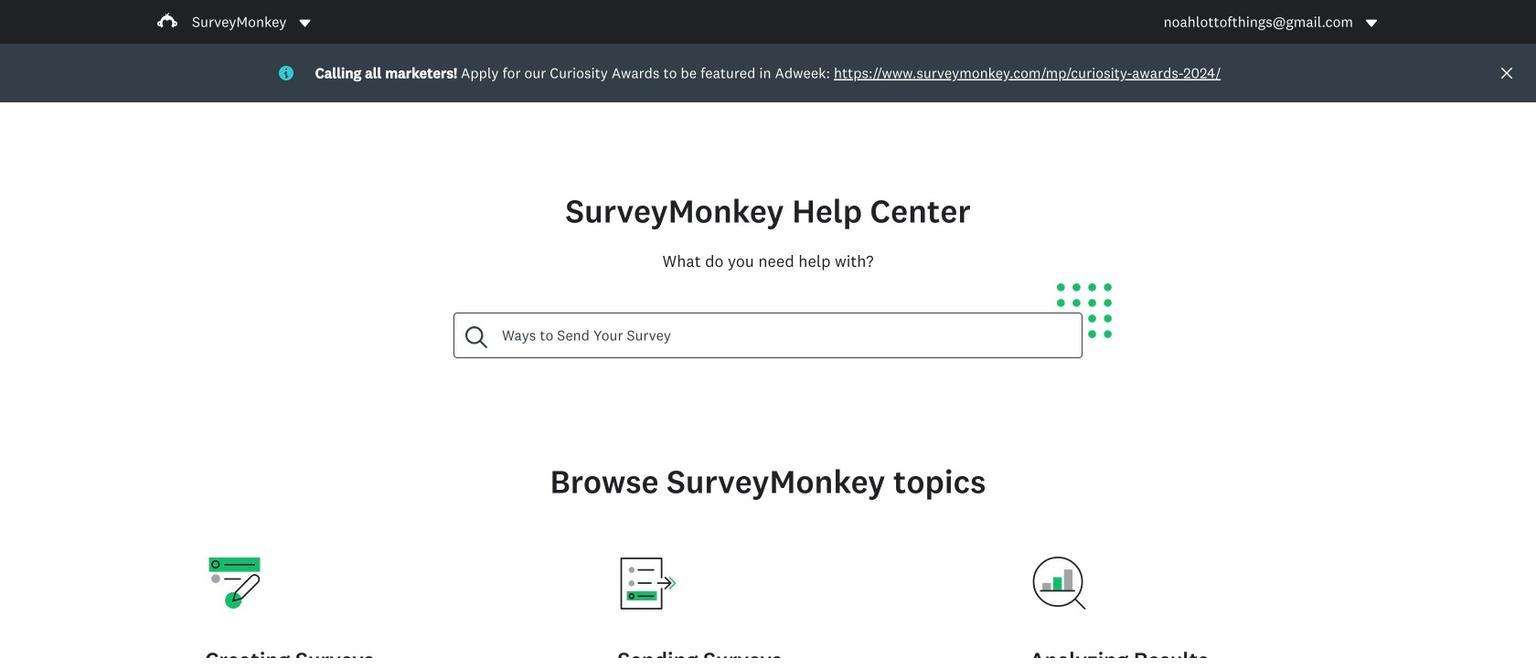 Task type: describe. For each thing, give the bounding box(es) containing it.
1 open image from the left
[[298, 16, 312, 31]]

search image
[[466, 327, 488, 349]]

Search text field
[[488, 314, 1082, 358]]

search image
[[466, 327, 488, 349]]



Task type: vqa. For each thing, say whether or not it's contained in the screenshot.
Open icon
yes



Task type: locate. For each thing, give the bounding box(es) containing it.
1 horizontal spatial open image
[[1367, 20, 1378, 27]]

close image
[[1500, 66, 1515, 81], [1502, 68, 1513, 79]]

0 horizontal spatial open image
[[298, 16, 312, 31]]

open image
[[300, 20, 311, 27], [1367, 20, 1378, 27]]

1 open image from the left
[[300, 20, 311, 27]]

alert
[[0, 44, 1537, 102]]

1 horizontal spatial open image
[[1365, 16, 1380, 31]]

0 horizontal spatial open image
[[300, 20, 311, 27]]

2 open image from the left
[[1365, 16, 1380, 31]]

2 open image from the left
[[1367, 20, 1378, 27]]

info icon image
[[279, 66, 293, 81]]

open image
[[298, 16, 312, 31], [1365, 16, 1380, 31]]



